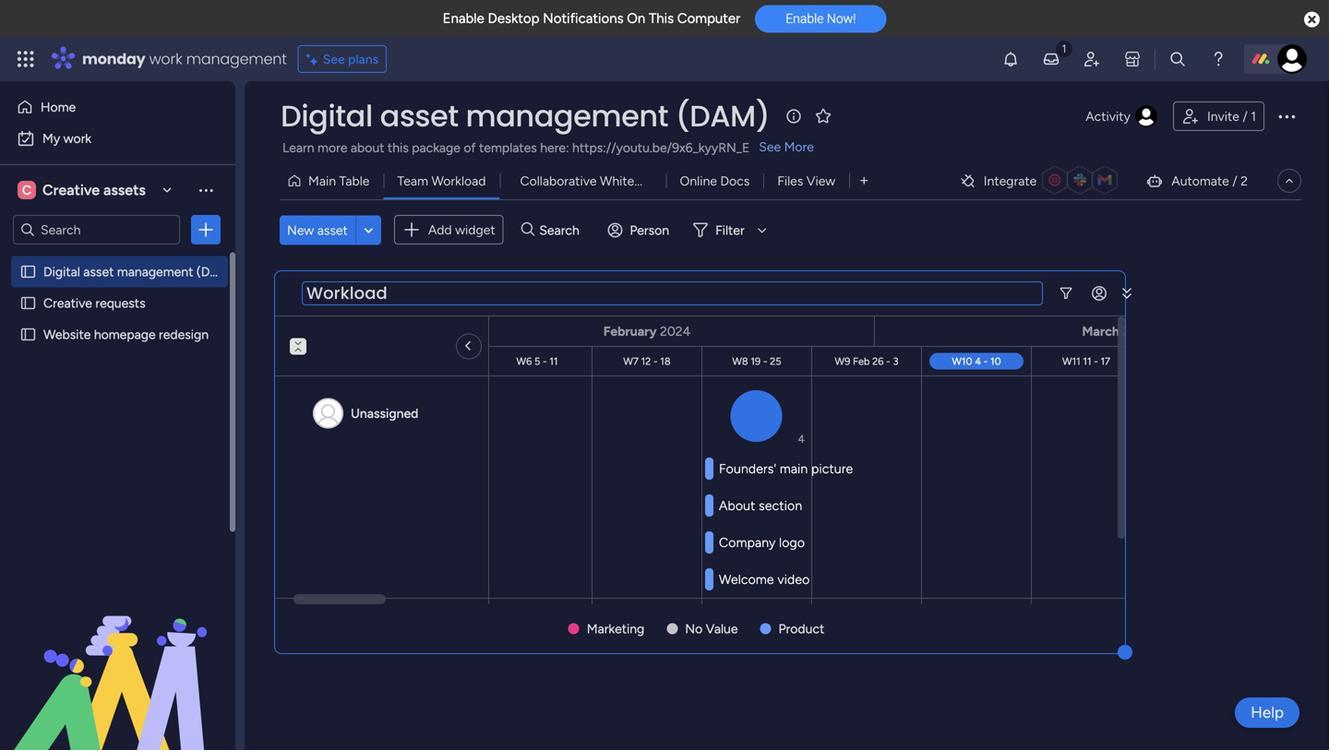 Task type: vqa. For each thing, say whether or not it's contained in the screenshot.
the W11   11 - 17
yes



Task type: locate. For each thing, give the bounding box(es) containing it.
2 vertical spatial management
[[117, 264, 193, 280]]

0 horizontal spatial 11
[[550, 355, 558, 368]]

asset inside new asset button
[[317, 222, 348, 238]]

w8   19 - 25
[[732, 355, 781, 368]]

w7   12 - 18
[[623, 355, 671, 368]]

1 horizontal spatial (dam)
[[675, 96, 770, 137]]

1 2024 from the left
[[660, 324, 691, 339]]

0 horizontal spatial /
[[1232, 173, 1238, 189]]

option
[[0, 255, 235, 259]]

public board image down public board icon at the left top
[[19, 294, 37, 312]]

1 public board image from the top
[[19, 294, 37, 312]]

0 horizontal spatial 4
[[453, 355, 459, 368]]

enable left the now! on the right of page
[[786, 11, 824, 26]]

0 horizontal spatial (dam)
[[196, 264, 234, 280]]

creative right the workspace icon
[[42, 181, 100, 199]]

creative up website
[[43, 295, 92, 311]]

None field
[[302, 282, 1043, 306]]

work right my
[[63, 131, 91, 146]]

widget
[[455, 222, 495, 238]]

- left 3
[[886, 355, 890, 368]]

1 - from the left
[[324, 355, 329, 368]]

Digital asset management (DAM) field
[[276, 96, 774, 137]]

0 horizontal spatial work
[[63, 131, 91, 146]]

2024 for march 2024
[[1123, 324, 1153, 339]]

invite members image
[[1083, 50, 1101, 68]]

digital
[[281, 96, 373, 137], [43, 264, 80, 280]]

0 horizontal spatial asset
[[83, 264, 114, 280]]

2024 right march
[[1123, 324, 1153, 339]]

/ left 2
[[1232, 173, 1238, 189]]

collapse board header image
[[1282, 174, 1297, 188]]

enable
[[443, 10, 484, 27], [786, 11, 824, 26]]

february
[[603, 324, 657, 339]]

w9   feb 26 - 3
[[835, 355, 899, 368]]

website
[[43, 327, 91, 342]]

redesign
[[159, 327, 209, 342]]

- right 19
[[763, 355, 767, 368]]

management
[[186, 48, 287, 69], [466, 96, 668, 137], [117, 264, 193, 280]]

person
[[630, 222, 669, 238]]

lottie animation element
[[0, 564, 235, 750]]

learn more about this package of templates here: https://youtu.be/9x6_kyyrn_e see more
[[282, 139, 814, 156]]

jan
[[414, 355, 430, 368]]

4 - from the left
[[653, 355, 658, 368]]

computer
[[677, 10, 740, 27]]

0 vertical spatial management
[[186, 48, 287, 69]]

my work option
[[11, 124, 224, 153]]

digital up more
[[281, 96, 373, 137]]

26
[[872, 355, 884, 368]]

1 vertical spatial digital asset management (dam)
[[43, 264, 234, 280]]

digital right public board icon at the left top
[[43, 264, 80, 280]]

/ inside button
[[1243, 108, 1248, 124]]

about
[[351, 140, 384, 156]]

(dam) up online docs
[[675, 96, 770, 137]]

11
[[550, 355, 558, 368], [1083, 355, 1091, 368]]

website homepage redesign
[[43, 327, 209, 342]]

(dam)
[[675, 96, 770, 137], [196, 264, 234, 280]]

select product image
[[17, 50, 35, 68]]

now!
[[827, 11, 856, 26]]

2024
[[660, 324, 691, 339], [1123, 324, 1153, 339]]

5
[[534, 355, 540, 368]]

- for w8   19 - 25
[[763, 355, 767, 368]]

files view button
[[764, 166, 849, 196]]

assets
[[103, 181, 146, 199]]

w10   4 - 10
[[952, 355, 1001, 368]]

25
[[770, 355, 781, 368]]

on
[[627, 10, 645, 27]]

0 horizontal spatial digital
[[43, 264, 80, 280]]

1 horizontal spatial asset
[[317, 222, 348, 238]]

2 vertical spatial asset
[[83, 264, 114, 280]]

0 vertical spatial digital asset management (dam)
[[281, 96, 770, 137]]

- right 29
[[446, 355, 450, 368]]

february 2024
[[603, 324, 691, 339]]

creative requests
[[43, 295, 145, 311]]

- right 22 in the top of the page
[[324, 355, 329, 368]]

w5   jan 29 - 4
[[396, 355, 459, 368]]

- left 17 on the right of page
[[1094, 355, 1098, 368]]

19
[[751, 355, 761, 368]]

w5
[[396, 355, 411, 368]]

0 horizontal spatial digital asset management (dam)
[[43, 264, 234, 280]]

- right 5
[[543, 355, 547, 368]]

whiteboard
[[600, 173, 668, 189]]

enable inside enable now! button
[[786, 11, 824, 26]]

10
[[990, 355, 1001, 368]]

0 vertical spatial creative
[[42, 181, 100, 199]]

list box
[[0, 252, 235, 599]]

- right 12
[[653, 355, 658, 368]]

asset
[[380, 96, 458, 137], [317, 222, 348, 238], [83, 264, 114, 280]]

creative
[[42, 181, 100, 199], [43, 295, 92, 311]]

8 - from the left
[[1094, 355, 1098, 368]]

1 horizontal spatial work
[[149, 48, 182, 69]]

see left the more
[[759, 139, 781, 155]]

public board image for creative requests
[[19, 294, 37, 312]]

2 public board image from the top
[[19, 326, 37, 343]]

1 vertical spatial public board image
[[19, 326, 37, 343]]

1 horizontal spatial see
[[759, 139, 781, 155]]

enable left desktop
[[443, 10, 484, 27]]

see left plans
[[323, 51, 345, 67]]

4
[[453, 355, 459, 368], [975, 355, 981, 368], [798, 432, 805, 446]]

w7
[[623, 355, 639, 368]]

1 horizontal spatial digital
[[281, 96, 373, 137]]

asset right 'new'
[[317, 222, 348, 238]]

18
[[660, 355, 671, 368]]

notifications image
[[1001, 50, 1020, 68]]

- left 10
[[984, 355, 988, 368]]

11 right w11
[[1083, 355, 1091, 368]]

0 horizontal spatial 2024
[[660, 324, 691, 339]]

1 horizontal spatial enable
[[786, 11, 824, 26]]

view
[[807, 173, 835, 189]]

team workload
[[397, 173, 486, 189]]

new asset
[[287, 222, 348, 238]]

see inside button
[[323, 51, 345, 67]]

0 horizontal spatial enable
[[443, 10, 484, 27]]

0 vertical spatial work
[[149, 48, 182, 69]]

help
[[1251, 703, 1284, 722]]

1 enable from the left
[[443, 10, 484, 27]]

enable now!
[[786, 11, 856, 26]]

1 vertical spatial asset
[[317, 222, 348, 238]]

2 2024 from the left
[[1123, 324, 1153, 339]]

1 11 from the left
[[550, 355, 558, 368]]

1 vertical spatial management
[[466, 96, 668, 137]]

enable for enable desktop notifications on this computer
[[443, 10, 484, 27]]

0 vertical spatial see
[[323, 51, 345, 67]]

0 vertical spatial asset
[[380, 96, 458, 137]]

1 horizontal spatial 2024
[[1123, 324, 1153, 339]]

w10
[[952, 355, 972, 368]]

1 horizontal spatial /
[[1243, 108, 1248, 124]]

this
[[649, 10, 674, 27]]

(dam) down options image
[[196, 264, 234, 280]]

3 - from the left
[[543, 355, 547, 368]]

/ left 1
[[1243, 108, 1248, 124]]

here:
[[540, 140, 569, 156]]

https://youtu.be/9x6_kyyrn_e
[[572, 140, 750, 156]]

asset up creative requests
[[83, 264, 114, 280]]

asset up package
[[380, 96, 458, 137]]

feb
[[853, 355, 870, 368]]

team
[[397, 173, 428, 189]]

22
[[311, 355, 322, 368]]

online
[[680, 173, 717, 189]]

package
[[412, 140, 460, 156]]

5 - from the left
[[763, 355, 767, 368]]

public board image
[[19, 294, 37, 312], [19, 326, 37, 343]]

w6   5 - 11
[[516, 355, 558, 368]]

digital asset management (dam) up requests
[[43, 264, 234, 280]]

2 enable from the left
[[786, 11, 824, 26]]

0 horizontal spatial see
[[323, 51, 345, 67]]

dapulse close image
[[1304, 11, 1320, 30]]

0 vertical spatial public board image
[[19, 294, 37, 312]]

see
[[323, 51, 345, 67], [759, 139, 781, 155]]

- for w11   11 - 17
[[1094, 355, 1098, 368]]

home
[[41, 99, 76, 115]]

files
[[777, 173, 803, 189]]

w11
[[1062, 355, 1081, 368]]

1 horizontal spatial 11
[[1083, 355, 1091, 368]]

search everything image
[[1169, 50, 1187, 68]]

/ for 2
[[1232, 173, 1238, 189]]

public board image for website homepage redesign
[[19, 326, 37, 343]]

work inside option
[[63, 131, 91, 146]]

add widget button
[[394, 215, 504, 245]]

1 vertical spatial digital
[[43, 264, 80, 280]]

1 vertical spatial see
[[759, 139, 781, 155]]

digital asset management (dam) up templates
[[281, 96, 770, 137]]

2 horizontal spatial 4
[[975, 355, 981, 368]]

filter
[[715, 222, 745, 238]]

john smith image
[[1277, 44, 1307, 74]]

1 vertical spatial /
[[1232, 173, 1238, 189]]

automate
[[1172, 173, 1229, 189]]

1 vertical spatial creative
[[43, 295, 92, 311]]

work right monday
[[149, 48, 182, 69]]

table
[[339, 173, 370, 189]]

enable for enable now!
[[786, 11, 824, 26]]

creative inside workspace selection element
[[42, 181, 100, 199]]

online docs button
[[666, 166, 764, 196]]

11 right 5
[[550, 355, 558, 368]]

7 - from the left
[[984, 355, 988, 368]]

digital inside list box
[[43, 264, 80, 280]]

workspace image
[[18, 180, 36, 200]]

1 vertical spatial work
[[63, 131, 91, 146]]

see plans
[[323, 51, 379, 67]]

invite
[[1207, 108, 1239, 124]]

public board image left website
[[19, 326, 37, 343]]

2024 up the 18 at the top of the page
[[660, 324, 691, 339]]

0 vertical spatial /
[[1243, 108, 1248, 124]]

w11   11 - 17
[[1062, 355, 1110, 368]]

work for monday
[[149, 48, 182, 69]]



Task type: describe. For each thing, give the bounding box(es) containing it.
enable now! button
[[755, 5, 886, 33]]

3
[[893, 355, 899, 368]]

files view
[[777, 173, 835, 189]]

product
[[779, 621, 824, 637]]

person button
[[600, 215, 680, 245]]

my work link
[[11, 124, 224, 153]]

6 - from the left
[[886, 355, 890, 368]]

0 vertical spatial (dam)
[[675, 96, 770, 137]]

monday work management
[[82, 48, 287, 69]]

2024 for february 2024
[[660, 324, 691, 339]]

angle down image
[[364, 223, 373, 237]]

Search field
[[535, 217, 590, 243]]

march
[[1082, 324, 1119, 339]]

/ for 1
[[1243, 108, 1248, 124]]

new asset button
[[280, 215, 355, 245]]

more
[[318, 140, 347, 156]]

v2 search image
[[521, 220, 535, 240]]

no
[[685, 621, 703, 637]]

add to favorites image
[[814, 107, 833, 125]]

lottie animation image
[[0, 564, 235, 750]]

collaborative whiteboard
[[520, 173, 668, 189]]

17
[[1101, 355, 1110, 368]]

w4
[[292, 355, 308, 368]]

- for w4   22 - 28
[[324, 355, 329, 368]]

activity button
[[1078, 102, 1166, 131]]

new
[[287, 222, 314, 238]]

options image
[[197, 221, 215, 239]]

w9
[[835, 355, 850, 368]]

collaborative whiteboard button
[[500, 166, 668, 196]]

monday marketplace image
[[1123, 50, 1142, 68]]

home link
[[11, 92, 224, 122]]

home option
[[11, 92, 224, 122]]

main table button
[[280, 166, 383, 196]]

c
[[22, 182, 31, 198]]

add view image
[[860, 174, 868, 188]]

automate / 2
[[1172, 173, 1248, 189]]

marketing
[[587, 621, 645, 637]]

2 11 from the left
[[1083, 355, 1091, 368]]

1 vertical spatial (dam)
[[196, 264, 234, 280]]

public board image
[[19, 263, 37, 281]]

creative assets
[[42, 181, 146, 199]]

- for w6   5 - 11
[[543, 355, 547, 368]]

filter button
[[686, 215, 773, 245]]

1 horizontal spatial digital asset management (dam)
[[281, 96, 770, 137]]

creative for creative assets
[[42, 181, 100, 199]]

workspace options image
[[197, 181, 215, 199]]

2 horizontal spatial asset
[[380, 96, 458, 137]]

12
[[641, 355, 651, 368]]

monday
[[82, 48, 145, 69]]

learn
[[282, 140, 314, 156]]

show board description image
[[783, 107, 805, 126]]

my
[[42, 131, 60, 146]]

1 image
[[1056, 38, 1073, 59]]

docs
[[720, 173, 750, 189]]

add
[[428, 222, 452, 238]]

my work
[[42, 131, 91, 146]]

no value
[[685, 621, 738, 637]]

- for w10   4 - 10
[[984, 355, 988, 368]]

help button
[[1235, 698, 1300, 728]]

arrow down image
[[751, 219, 773, 241]]

this
[[388, 140, 409, 156]]

unassigned
[[351, 406, 419, 421]]

of
[[464, 140, 476, 156]]

see inside learn more about this package of templates here: https://youtu.be/9x6_kyyrn_e see more
[[759, 139, 781, 155]]

update feed image
[[1042, 50, 1061, 68]]

w8
[[732, 355, 748, 368]]

v2 collapse down image
[[290, 332, 306, 344]]

requests
[[95, 295, 145, 311]]

desktop
[[488, 10, 539, 27]]

see more link
[[757, 138, 816, 156]]

1 horizontal spatial 4
[[798, 432, 805, 446]]

angle right image
[[467, 338, 471, 355]]

w4   22 - 28
[[292, 355, 343, 368]]

team workload button
[[383, 166, 500, 196]]

work for my
[[63, 131, 91, 146]]

plans
[[348, 51, 379, 67]]

28
[[331, 355, 343, 368]]

invite / 1 button
[[1173, 102, 1265, 131]]

workspace selection element
[[18, 179, 148, 201]]

help image
[[1209, 50, 1228, 68]]

0 vertical spatial digital
[[281, 96, 373, 137]]

2 - from the left
[[446, 355, 450, 368]]

homepage
[[94, 327, 156, 342]]

integrate button
[[952, 162, 1131, 200]]

more actions image
[[1118, 284, 1136, 303]]

w6
[[516, 355, 532, 368]]

options image
[[1276, 105, 1298, 127]]

notifications
[[543, 10, 624, 27]]

2
[[1241, 173, 1248, 189]]

1
[[1251, 108, 1256, 124]]

enable desktop notifications on this computer
[[443, 10, 740, 27]]

integrate
[[984, 173, 1037, 189]]

29
[[432, 355, 444, 368]]

invite / 1
[[1207, 108, 1256, 124]]

more
[[784, 139, 814, 155]]

value
[[706, 621, 738, 637]]

Search in workspace field
[[39, 219, 154, 240]]

add widget
[[428, 222, 495, 238]]

main
[[308, 173, 336, 189]]

activity
[[1086, 108, 1131, 124]]

- for w7   12 - 18
[[653, 355, 658, 368]]

v2 collapse up image
[[290, 345, 306, 357]]

creative for creative requests
[[43, 295, 92, 311]]

list box containing digital asset management (dam)
[[0, 252, 235, 599]]

workload
[[431, 173, 486, 189]]



